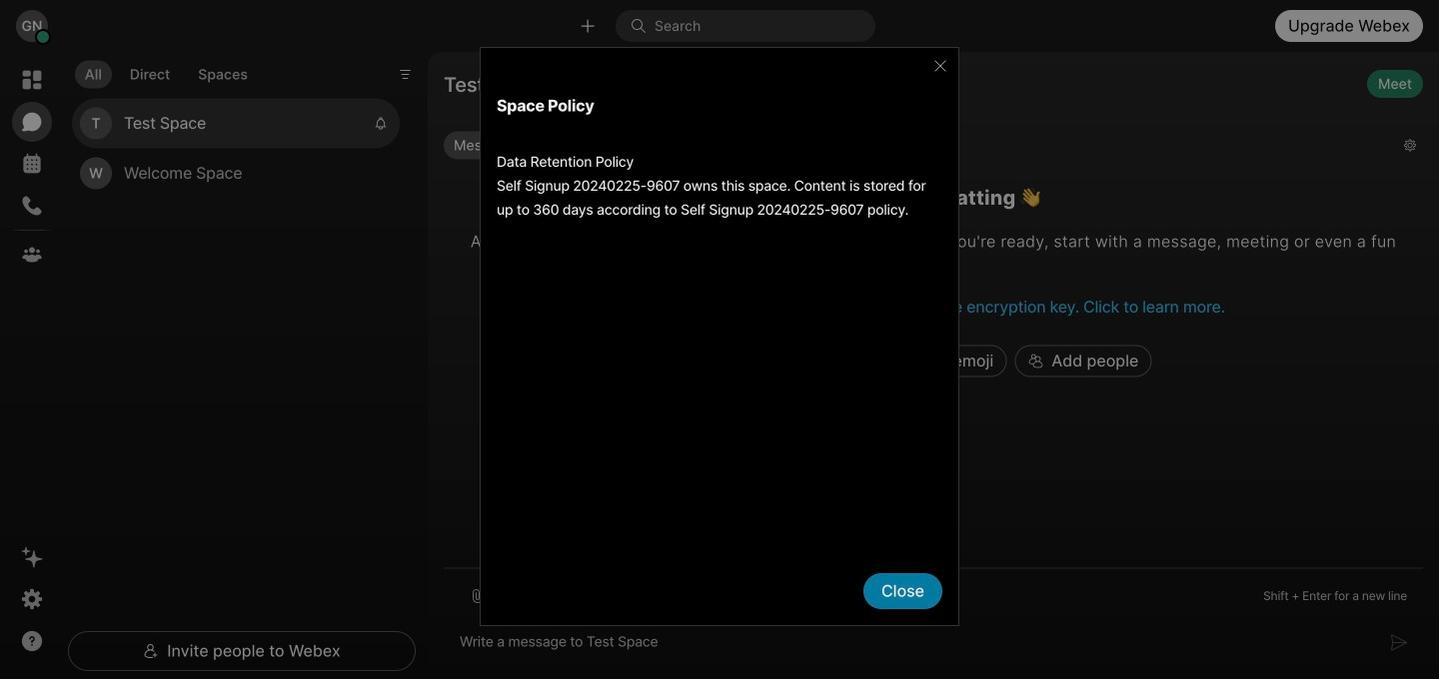 Task type: describe. For each thing, give the bounding box(es) containing it.
message composer toolbar element
[[444, 569, 1424, 616]]

webex tab list
[[12, 60, 52, 275]]

you will be notified of all new messages in this space image
[[374, 117, 388, 131]]

space policy dialog
[[480, 47, 960, 633]]



Task type: vqa. For each thing, say whether or not it's contained in the screenshot.
wrapper image associated with Messaging 'Tab'
no



Task type: locate. For each thing, give the bounding box(es) containing it.
tab list
[[70, 48, 263, 94]]

group
[[444, 132, 1389, 164]]

navigation
[[0, 52, 64, 680]]

test space, you will be notified of all new messages in this space list item
[[72, 99, 400, 149]]

welcome space list item
[[72, 149, 400, 199]]



